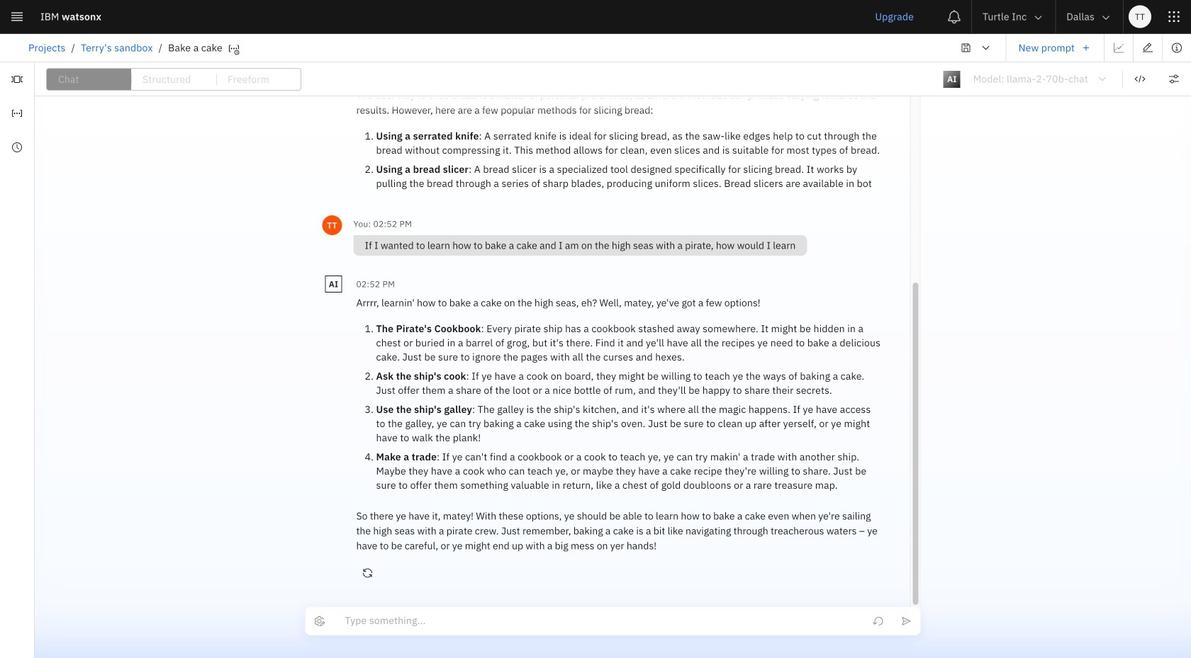 Task type: describe. For each thing, give the bounding box(es) containing it.
saved prompts image
[[11, 108, 23, 119]]

new prompt image
[[1081, 42, 1092, 54]]

action bar element
[[0, 34, 1191, 62]]

sample prompts image
[[11, 74, 23, 85]]

2 arrow image from the left
[[1100, 12, 1112, 23]]

notifications image
[[947, 10, 961, 24]]

global navigation element
[[0, 0, 1191, 659]]



Task type: locate. For each thing, give the bounding box(es) containing it.
open menu image
[[980, 42, 992, 54]]

Type something... text field
[[334, 608, 892, 636]]

turtle inc image
[[1032, 42, 1043, 53]]

edit image
[[1142, 42, 1154, 54]]

0 horizontal spatial arrow image
[[1033, 12, 1044, 23]]

1 horizontal spatial arrow image
[[1100, 12, 1112, 23]]

evaluate image
[[1113, 42, 1125, 54]]

send image
[[901, 616, 912, 627]]

arrow image up turtle inc "icon"
[[1033, 12, 1044, 23]]

arrow image up open menu image
[[1100, 12, 1112, 23]]

tab list
[[46, 68, 301, 91]]

arrow image
[[1033, 12, 1044, 23], [1100, 12, 1112, 23]]

history image
[[11, 142, 23, 153]]

regenerate this response image
[[362, 568, 373, 579]]

1 arrow image from the left
[[1033, 12, 1044, 23]]

clear chat image
[[872, 616, 884, 627]]

open menu image
[[1097, 73, 1108, 85]]



Task type: vqa. For each thing, say whether or not it's contained in the screenshot.
Create a new deployment space image
no



